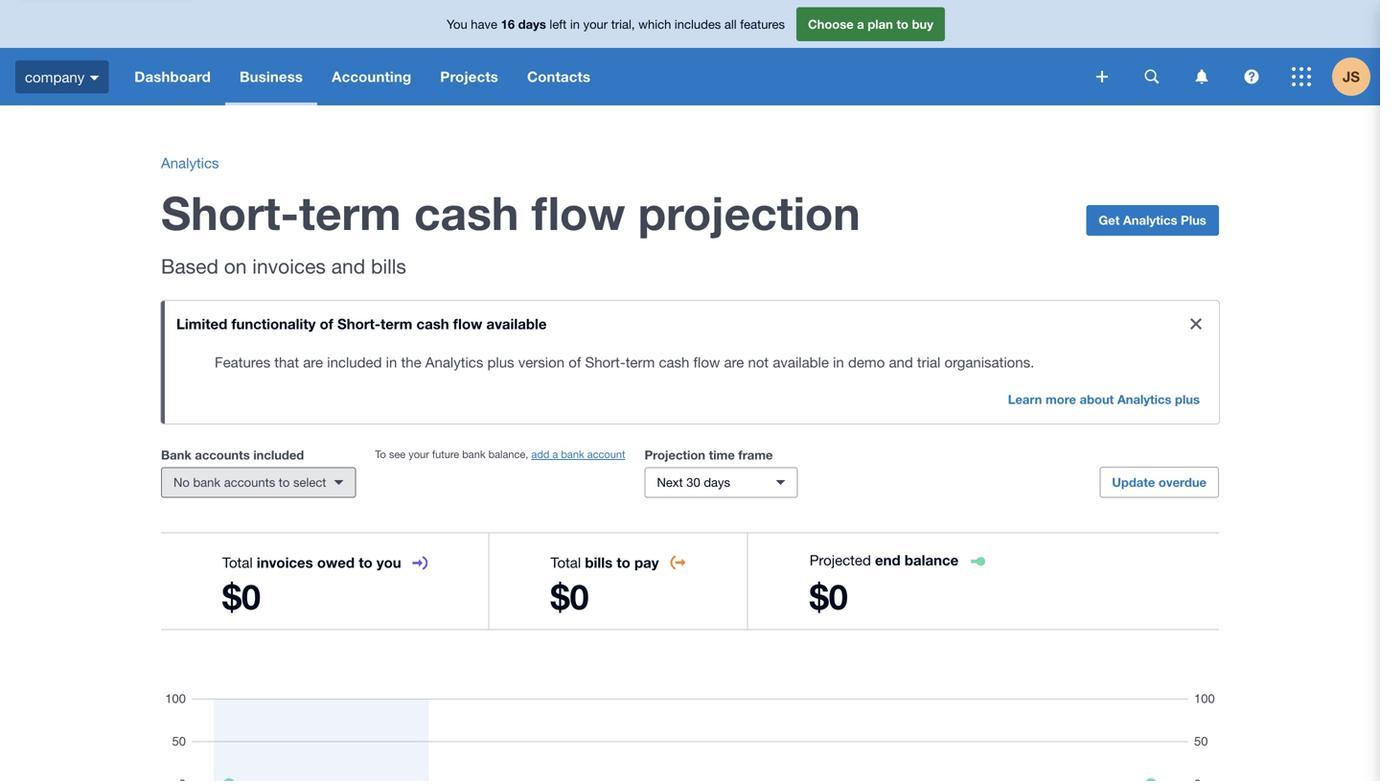 Task type: vqa. For each thing, say whether or not it's contained in the screenshot.
"heading"
no



Task type: describe. For each thing, give the bounding box(es) containing it.
svg image inside company popup button
[[89, 75, 99, 80]]

pay
[[635, 554, 659, 571]]

bills inside 'total bills to pay $0'
[[585, 554, 613, 571]]

0 vertical spatial cash
[[414, 185, 519, 240]]

projection time frame
[[645, 448, 773, 463]]

analytics inside button
[[1123, 213, 1178, 228]]

next
[[657, 475, 683, 490]]

no
[[174, 475, 190, 490]]

js button
[[1333, 48, 1380, 105]]

buy
[[912, 17, 934, 31]]

based
[[161, 255, 218, 278]]

analytics link
[[161, 154, 219, 171]]

2 horizontal spatial svg image
[[1245, 70, 1259, 84]]

projected end balance
[[810, 552, 959, 569]]

learn more about analytics plus link
[[997, 385, 1212, 416]]

1 horizontal spatial bank
[[462, 448, 486, 461]]

to for choose a plan to buy
[[897, 17, 909, 31]]

learn more about analytics plus
[[1008, 392, 1200, 407]]

total bills to pay $0
[[551, 554, 659, 617]]

1 vertical spatial cash
[[417, 315, 449, 333]]

contacts
[[527, 68, 591, 85]]

limited functionality of short-term cash flow available
[[176, 315, 547, 333]]

to see your future bank balance, add a bank account
[[375, 448, 625, 461]]

close image
[[1177, 305, 1216, 343]]

add a bank account link
[[532, 448, 625, 461]]

get
[[1099, 213, 1120, 228]]

1 vertical spatial plus
[[1175, 392, 1200, 407]]

account
[[587, 448, 625, 461]]

bank inside popup button
[[193, 475, 221, 490]]

business
[[240, 68, 303, 85]]

frame
[[739, 448, 773, 463]]

next 30 days button
[[645, 467, 798, 498]]

$0 inside 'total bills to pay $0'
[[551, 576, 589, 617]]

0 horizontal spatial days
[[518, 17, 546, 31]]

features
[[740, 17, 785, 31]]

to for total invoices owed to you $0
[[359, 554, 373, 571]]

you
[[377, 554, 401, 571]]

you
[[447, 17, 468, 31]]

not
[[748, 354, 769, 371]]

1 vertical spatial term
[[381, 315, 413, 333]]

no bank accounts to select button
[[161, 467, 356, 498]]

choose a plan to buy
[[808, 17, 934, 31]]

2 horizontal spatial short-
[[585, 354, 626, 371]]

in inside banner
[[570, 17, 580, 31]]

1 vertical spatial a
[[553, 448, 558, 461]]

16
[[501, 17, 515, 31]]

2 vertical spatial cash
[[659, 354, 690, 371]]

0 horizontal spatial plus
[[487, 354, 514, 371]]

on
[[224, 255, 247, 278]]

balance
[[905, 552, 959, 569]]

based on invoices and bills
[[161, 255, 406, 278]]

to inside 'total bills to pay $0'
[[617, 554, 631, 571]]

to for no bank accounts to select
[[279, 475, 290, 490]]

have
[[471, 17, 498, 31]]

your inside banner
[[583, 17, 608, 31]]

trial
[[917, 354, 941, 371]]

all
[[725, 17, 737, 31]]

update
[[1112, 475, 1155, 490]]

0 vertical spatial invoices
[[252, 255, 326, 278]]

company button
[[0, 48, 120, 105]]

total for $0
[[551, 554, 581, 571]]

total for you
[[222, 554, 253, 571]]

2 horizontal spatial in
[[833, 354, 844, 371]]

1 are from the left
[[303, 354, 323, 371]]

1 vertical spatial available
[[773, 354, 829, 371]]

0 horizontal spatial and
[[331, 255, 365, 278]]

1 vertical spatial of
[[569, 354, 581, 371]]

balance,
[[489, 448, 529, 461]]

1 vertical spatial your
[[409, 448, 429, 461]]

0 horizontal spatial in
[[386, 354, 397, 371]]

short-term cash flow projection
[[161, 185, 861, 240]]

future
[[432, 448, 459, 461]]

accounting button
[[317, 48, 426, 105]]

plan
[[868, 17, 893, 31]]

no bank accounts to select
[[174, 475, 326, 490]]

the
[[401, 354, 421, 371]]



Task type: locate. For each thing, give the bounding box(es) containing it.
limited
[[176, 315, 227, 333]]

0 horizontal spatial svg image
[[1145, 70, 1160, 84]]

to
[[897, 17, 909, 31], [279, 475, 290, 490], [359, 554, 373, 571], [617, 554, 631, 571]]

included up no bank accounts to select popup button at the left of the page
[[253, 448, 304, 463]]

accounts
[[195, 448, 250, 463], [224, 475, 275, 490]]

total
[[222, 554, 253, 571], [551, 554, 581, 571]]

a right add
[[553, 448, 558, 461]]

learn
[[1008, 392, 1042, 407]]

1 horizontal spatial plus
[[1175, 392, 1200, 407]]

see
[[389, 448, 406, 461]]

0 vertical spatial available
[[487, 315, 547, 333]]

0 horizontal spatial flow
[[453, 315, 483, 333]]

projected
[[810, 552, 871, 568]]

30
[[687, 475, 701, 490]]

1 horizontal spatial svg image
[[1196, 70, 1208, 84]]

bills
[[371, 255, 406, 278], [585, 554, 613, 571]]

to left buy
[[897, 17, 909, 31]]

accounting
[[332, 68, 412, 85]]

bills up limited functionality of short-term cash flow available
[[371, 255, 406, 278]]

1 horizontal spatial total
[[551, 554, 581, 571]]

owed
[[317, 554, 355, 571]]

0 horizontal spatial of
[[320, 315, 333, 333]]

0 vertical spatial term
[[299, 185, 401, 240]]

bank accounts included
[[161, 448, 304, 463]]

contacts button
[[513, 48, 605, 105]]

update overdue button
[[1100, 467, 1219, 498]]

total inside 'total bills to pay $0'
[[551, 554, 581, 571]]

about
[[1080, 392, 1114, 407]]

$0 inside total invoices owed to you $0
[[222, 576, 261, 617]]

banner
[[0, 0, 1380, 105]]

0 horizontal spatial total
[[222, 554, 253, 571]]

0 horizontal spatial bank
[[193, 475, 221, 490]]

projection
[[645, 448, 706, 463]]

banner containing dashboard
[[0, 0, 1380, 105]]

included inside limited functionality of short-term cash flow available status
[[327, 354, 382, 371]]

and inside limited functionality of short-term cash flow available status
[[889, 354, 913, 371]]

2 horizontal spatial $0
[[810, 576, 848, 617]]

total invoices owed to you $0
[[222, 554, 401, 617]]

dashboard link
[[120, 48, 225, 105]]

short-
[[161, 185, 299, 240], [337, 315, 381, 333], [585, 354, 626, 371]]

0 vertical spatial short-
[[161, 185, 299, 240]]

0 vertical spatial flow
[[532, 185, 625, 240]]

invoices left owed
[[257, 554, 313, 571]]

plus
[[1181, 213, 1207, 228]]

invoices
[[252, 255, 326, 278], [257, 554, 313, 571]]

features
[[215, 354, 270, 371]]

1 vertical spatial bills
[[585, 554, 613, 571]]

1 horizontal spatial your
[[583, 17, 608, 31]]

are right that
[[303, 354, 323, 371]]

to left select
[[279, 475, 290, 490]]

term
[[299, 185, 401, 240], [381, 315, 413, 333], [626, 354, 655, 371]]

invoices right on
[[252, 255, 326, 278]]

1 horizontal spatial bills
[[585, 554, 613, 571]]

bank
[[161, 448, 192, 463]]

choose
[[808, 17, 854, 31]]

2 vertical spatial flow
[[694, 354, 720, 371]]

that
[[274, 354, 299, 371]]

included
[[327, 354, 382, 371], [253, 448, 304, 463]]

accounts inside popup button
[[224, 475, 275, 490]]

1 horizontal spatial days
[[704, 475, 731, 490]]

days
[[518, 17, 546, 31], [704, 475, 731, 490]]

total down no bank accounts to select
[[222, 554, 253, 571]]

js
[[1343, 68, 1360, 85]]

functionality
[[231, 315, 316, 333]]

projects button
[[426, 48, 513, 105]]

demo
[[848, 354, 885, 371]]

included down limited functionality of short-term cash flow available
[[327, 354, 382, 371]]

in left demo
[[833, 354, 844, 371]]

projection
[[638, 185, 861, 240]]

short- up on
[[161, 185, 299, 240]]

end
[[875, 552, 901, 569]]

1 horizontal spatial $0
[[551, 576, 589, 617]]

0 horizontal spatial short-
[[161, 185, 299, 240]]

of right functionality
[[320, 315, 333, 333]]

get analytics plus button
[[1087, 205, 1219, 236]]

0 horizontal spatial included
[[253, 448, 304, 463]]

1 $0 from the left
[[222, 576, 261, 617]]

1 total from the left
[[222, 554, 253, 571]]

plus left version
[[487, 354, 514, 371]]

1 horizontal spatial in
[[570, 17, 580, 31]]

flow
[[532, 185, 625, 240], [453, 315, 483, 333], [694, 354, 720, 371]]

your right see on the left of the page
[[409, 448, 429, 461]]

company
[[25, 68, 85, 85]]

available right not
[[773, 354, 829, 371]]

bank right future
[[462, 448, 486, 461]]

to inside banner
[[897, 17, 909, 31]]

days right 16
[[518, 17, 546, 31]]

total left pay
[[551, 554, 581, 571]]

0 horizontal spatial $0
[[222, 576, 261, 617]]

$0
[[222, 576, 261, 617], [551, 576, 589, 617], [810, 576, 848, 617]]

to inside total invoices owed to you $0
[[359, 554, 373, 571]]

plus down the close image
[[1175, 392, 1200, 407]]

analytics down the dashboard link
[[161, 154, 219, 171]]

limited functionality of short-term cash flow available status
[[161, 301, 1219, 424]]

features that are included in the analytics plus version of short-term cash flow are not available in demo and trial organisations.
[[215, 354, 1035, 371]]

0 horizontal spatial svg image
[[89, 75, 99, 80]]

0 horizontal spatial bills
[[371, 255, 406, 278]]

2 horizontal spatial flow
[[694, 354, 720, 371]]

1 horizontal spatial svg image
[[1097, 71, 1108, 82]]

1 horizontal spatial available
[[773, 354, 829, 371]]

analytics right the
[[425, 354, 484, 371]]

0 vertical spatial bills
[[371, 255, 406, 278]]

analytics right get
[[1123, 213, 1178, 228]]

0 vertical spatial accounts
[[195, 448, 250, 463]]

dashboard
[[134, 68, 211, 85]]

overdue
[[1159, 475, 1207, 490]]

to left you
[[359, 554, 373, 571]]

1 horizontal spatial and
[[889, 354, 913, 371]]

invoices inside total invoices owed to you $0
[[257, 554, 313, 571]]

days right 30
[[704, 475, 731, 490]]

a left plan
[[857, 17, 864, 31]]

0 horizontal spatial are
[[303, 354, 323, 371]]

2 horizontal spatial svg image
[[1292, 67, 1311, 86]]

1 horizontal spatial of
[[569, 354, 581, 371]]

0 horizontal spatial available
[[487, 315, 547, 333]]

accounts down bank accounts included at the left bottom of page
[[224, 475, 275, 490]]

organisations.
[[945, 354, 1035, 371]]

more
[[1046, 392, 1077, 407]]

in left the
[[386, 354, 397, 371]]

2 are from the left
[[724, 354, 744, 371]]

1 horizontal spatial included
[[327, 354, 382, 371]]

in
[[570, 17, 580, 31], [386, 354, 397, 371], [833, 354, 844, 371]]

0 vertical spatial plus
[[487, 354, 514, 371]]

analytics
[[161, 154, 219, 171], [1123, 213, 1178, 228], [425, 354, 484, 371], [1118, 392, 1172, 407]]

trial,
[[611, 17, 635, 31]]

2 horizontal spatial bank
[[561, 448, 584, 461]]

1 vertical spatial accounts
[[224, 475, 275, 490]]

plus
[[487, 354, 514, 371], [1175, 392, 1200, 407]]

2 total from the left
[[551, 554, 581, 571]]

time
[[709, 448, 735, 463]]

0 vertical spatial days
[[518, 17, 546, 31]]

of right version
[[569, 354, 581, 371]]

your
[[583, 17, 608, 31], [409, 448, 429, 461]]

bank right add
[[561, 448, 584, 461]]

to
[[375, 448, 386, 461]]

0 vertical spatial your
[[583, 17, 608, 31]]

1 horizontal spatial short-
[[337, 315, 381, 333]]

1 vertical spatial short-
[[337, 315, 381, 333]]

business button
[[225, 48, 317, 105]]

next 30 days
[[657, 475, 731, 490]]

includes
[[675, 17, 721, 31]]

1 vertical spatial flow
[[453, 315, 483, 333]]

analytics right about
[[1118, 392, 1172, 407]]

to left pay
[[617, 554, 631, 571]]

accounts up no bank accounts to select
[[195, 448, 250, 463]]

and
[[331, 255, 365, 278], [889, 354, 913, 371]]

days inside popup button
[[704, 475, 731, 490]]

in right left
[[570, 17, 580, 31]]

svg image
[[1292, 67, 1311, 86], [1145, 70, 1160, 84], [1196, 70, 1208, 84]]

bank
[[462, 448, 486, 461], [561, 448, 584, 461], [193, 475, 221, 490]]

a inside banner
[[857, 17, 864, 31]]

are left not
[[724, 354, 744, 371]]

available
[[487, 315, 547, 333], [773, 354, 829, 371]]

1 horizontal spatial are
[[724, 354, 744, 371]]

1 vertical spatial included
[[253, 448, 304, 463]]

available up version
[[487, 315, 547, 333]]

2 $0 from the left
[[551, 576, 589, 617]]

1 vertical spatial days
[[704, 475, 731, 490]]

to inside no bank accounts to select popup button
[[279, 475, 290, 490]]

which
[[639, 17, 671, 31]]

bills left pay
[[585, 554, 613, 571]]

your left trial,
[[583, 17, 608, 31]]

0 horizontal spatial your
[[409, 448, 429, 461]]

0 vertical spatial and
[[331, 255, 365, 278]]

projects
[[440, 68, 498, 85]]

1 horizontal spatial a
[[857, 17, 864, 31]]

a
[[857, 17, 864, 31], [553, 448, 558, 461]]

short- right functionality
[[337, 315, 381, 333]]

add
[[532, 448, 550, 461]]

short- right version
[[585, 354, 626, 371]]

2 vertical spatial term
[[626, 354, 655, 371]]

1 horizontal spatial flow
[[532, 185, 625, 240]]

version
[[518, 354, 565, 371]]

total inside total invoices owed to you $0
[[222, 554, 253, 571]]

left
[[550, 17, 567, 31]]

0 vertical spatial included
[[327, 354, 382, 371]]

bank right no in the bottom of the page
[[193, 475, 221, 490]]

svg image
[[1245, 70, 1259, 84], [1097, 71, 1108, 82], [89, 75, 99, 80]]

1 vertical spatial and
[[889, 354, 913, 371]]

and left trial
[[889, 354, 913, 371]]

2 vertical spatial short-
[[585, 354, 626, 371]]

and up limited functionality of short-term cash flow available
[[331, 255, 365, 278]]

get analytics plus
[[1099, 213, 1207, 228]]

1 vertical spatial invoices
[[257, 554, 313, 571]]

you have 16 days left in your trial, which includes all features
[[447, 17, 785, 31]]

0 vertical spatial a
[[857, 17, 864, 31]]

update overdue
[[1112, 475, 1207, 490]]

select
[[293, 475, 326, 490]]

0 vertical spatial of
[[320, 315, 333, 333]]

0 horizontal spatial a
[[553, 448, 558, 461]]

are
[[303, 354, 323, 371], [724, 354, 744, 371]]

3 $0 from the left
[[810, 576, 848, 617]]



